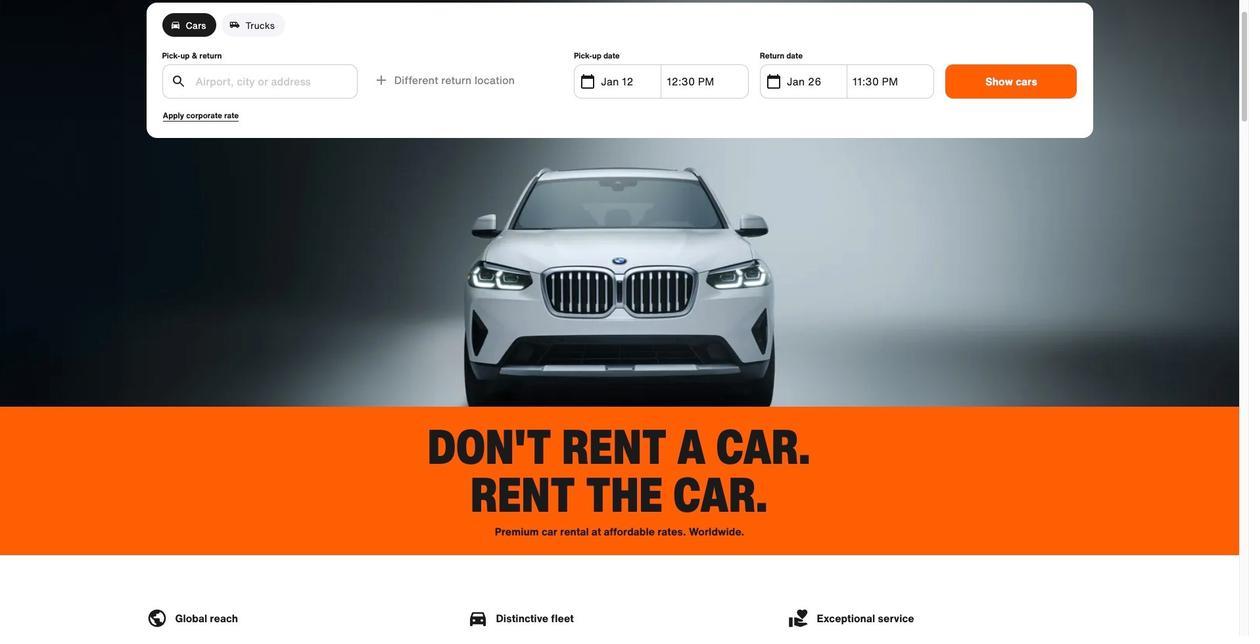 Task type: vqa. For each thing, say whether or not it's contained in the screenshot.
Airport, city or address text box at the left top of page
yes



Task type: locate. For each thing, give the bounding box(es) containing it.
premium car rental at affordable rates. worldwide. image
[[0, 0, 1240, 407]]

Airport, city or address text field
[[194, 65, 349, 98]]



